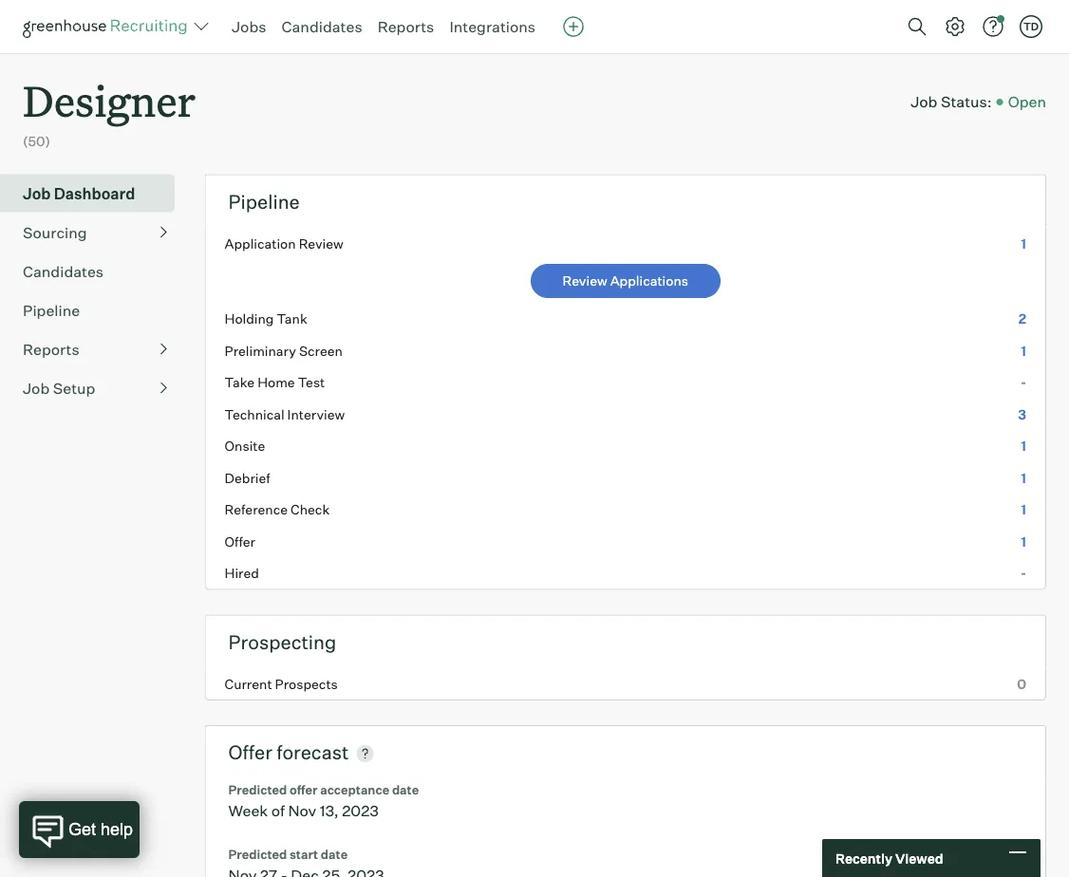 Task type: vqa. For each thing, say whether or not it's contained in the screenshot.
Setup
yes



Task type: locate. For each thing, give the bounding box(es) containing it.
1 for debrief
[[1022, 470, 1027, 487]]

pipeline
[[229, 190, 300, 214], [23, 301, 80, 320]]

1 vertical spatial reports
[[23, 340, 80, 359]]

reports link down pipeline link
[[23, 338, 167, 361]]

integrations
[[450, 17, 536, 36]]

jobs link
[[232, 17, 267, 36]]

candidates link
[[282, 17, 363, 36], [23, 260, 167, 283]]

technical
[[225, 406, 285, 423]]

offer down reference
[[225, 534, 256, 550]]

1
[[1022, 235, 1027, 252], [1022, 343, 1027, 359], [1022, 438, 1027, 455], [1022, 470, 1027, 487], [1022, 502, 1027, 519], [1022, 534, 1027, 550]]

reference check
[[225, 502, 330, 519]]

date right the acceptance
[[392, 783, 419, 798]]

td
[[1024, 20, 1040, 33]]

13,
[[320, 802, 339, 821]]

0 vertical spatial - link
[[206, 367, 1046, 399]]

- link
[[206, 367, 1046, 399], [206, 558, 1046, 590]]

acceptance
[[320, 783, 390, 798]]

0 vertical spatial reports
[[378, 17, 435, 36]]

reports up job setup
[[23, 340, 80, 359]]

td button
[[1021, 15, 1043, 38]]

1 vertical spatial pipeline
[[23, 301, 80, 320]]

1 horizontal spatial review
[[563, 273, 608, 290]]

0 vertical spatial offer
[[225, 534, 256, 550]]

1 horizontal spatial candidates link
[[282, 17, 363, 36]]

job for job setup
[[23, 379, 50, 398]]

candidates link down the sourcing link
[[23, 260, 167, 283]]

pipeline inside pipeline link
[[23, 301, 80, 320]]

0 vertical spatial -
[[1021, 375, 1027, 391]]

holding tank
[[225, 311, 308, 328]]

0 horizontal spatial reports link
[[23, 338, 167, 361]]

1 vertical spatial job
[[23, 184, 51, 203]]

predicted inside the predicted offer acceptance date week of nov 13, 2023
[[229, 783, 287, 798]]

predicted down week
[[229, 847, 287, 863]]

job dashboard link
[[23, 182, 167, 205]]

open
[[1009, 92, 1047, 111]]

job left status:
[[911, 92, 938, 111]]

candidates link right jobs link at the left of page
[[282, 17, 363, 36]]

1 horizontal spatial date
[[392, 783, 419, 798]]

reports link left integrations link
[[378, 17, 435, 36]]

setup
[[53, 379, 95, 398]]

1 predicted from the top
[[229, 783, 287, 798]]

0 vertical spatial pipeline
[[229, 190, 300, 214]]

reports link
[[378, 17, 435, 36], [23, 338, 167, 361]]

prospecting
[[229, 631, 337, 654]]

0 vertical spatial candidates link
[[282, 17, 363, 36]]

1 vertical spatial date
[[321, 847, 348, 863]]

1 1 from the top
[[1022, 235, 1027, 252]]

candidates down sourcing
[[23, 262, 104, 281]]

4 1 from the top
[[1022, 470, 1027, 487]]

offer up week
[[229, 741, 273, 765]]

1 horizontal spatial candidates
[[282, 17, 363, 36]]

date right the start
[[321, 847, 348, 863]]

predicted up week
[[229, 783, 287, 798]]

viewed
[[896, 851, 944, 867]]

1 vertical spatial -
[[1021, 566, 1027, 582]]

1 horizontal spatial pipeline
[[229, 190, 300, 214]]

0 horizontal spatial review
[[299, 235, 344, 252]]

candidates
[[282, 17, 363, 36], [23, 262, 104, 281]]

1 - link from the top
[[206, 367, 1046, 399]]

1 vertical spatial candidates
[[23, 262, 104, 281]]

reports left integrations link
[[378, 17, 435, 36]]

2 predicted from the top
[[229, 847, 287, 863]]

-
[[1021, 375, 1027, 391], [1021, 566, 1027, 582]]

1 vertical spatial review
[[563, 273, 608, 290]]

dashboard
[[54, 184, 135, 203]]

status:
[[942, 92, 993, 111]]

review
[[299, 235, 344, 252], [563, 273, 608, 290]]

review applications link
[[531, 264, 721, 299]]

5 1 from the top
[[1022, 502, 1027, 519]]

job for job dashboard
[[23, 184, 51, 203]]

2 - from the top
[[1021, 566, 1027, 582]]

reference
[[225, 502, 288, 519]]

0 horizontal spatial pipeline
[[23, 301, 80, 320]]

1 vertical spatial candidates link
[[23, 260, 167, 283]]

pipeline down sourcing
[[23, 301, 80, 320]]

job
[[911, 92, 938, 111], [23, 184, 51, 203], [23, 379, 50, 398]]

job left setup
[[23, 379, 50, 398]]

job for job status:
[[911, 92, 938, 111]]

job status:
[[911, 92, 993, 111]]

review right application
[[299, 235, 344, 252]]

predicted
[[229, 783, 287, 798], [229, 847, 287, 863]]

0 vertical spatial job
[[911, 92, 938, 111]]

predicted offer acceptance date week of nov 13, 2023
[[229, 783, 419, 821]]

1 for reference check
[[1022, 502, 1027, 519]]

offer forecast
[[229, 741, 349, 765]]

date
[[392, 783, 419, 798], [321, 847, 348, 863]]

td button
[[1017, 11, 1047, 42]]

0 horizontal spatial candidates
[[23, 262, 104, 281]]

0 horizontal spatial date
[[321, 847, 348, 863]]

holding
[[225, 311, 274, 328]]

integrations link
[[450, 17, 536, 36]]

0 vertical spatial predicted
[[229, 783, 287, 798]]

0 vertical spatial date
[[392, 783, 419, 798]]

reports
[[378, 17, 435, 36], [23, 340, 80, 359]]

offer
[[225, 534, 256, 550], [229, 741, 273, 765]]

1 for onsite
[[1022, 438, 1027, 455]]

candidates right jobs link at the left of page
[[282, 17, 363, 36]]

pipeline up application
[[229, 190, 300, 214]]

designer
[[23, 72, 196, 128]]

3 1 from the top
[[1022, 438, 1027, 455]]

designer (50)
[[23, 72, 196, 150]]

0 vertical spatial reports link
[[378, 17, 435, 36]]

6 1 from the top
[[1022, 534, 1027, 550]]

2 1 from the top
[[1022, 343, 1027, 359]]

review left applications
[[563, 273, 608, 290]]

0 horizontal spatial reports
[[23, 340, 80, 359]]

1 vertical spatial offer
[[229, 741, 273, 765]]

1 vertical spatial - link
[[206, 558, 1046, 590]]

job up sourcing
[[23, 184, 51, 203]]

offer
[[290, 783, 318, 798]]

1 vertical spatial predicted
[[229, 847, 287, 863]]

sourcing
[[23, 223, 87, 242]]

2 vertical spatial job
[[23, 379, 50, 398]]

offer for offer forecast
[[229, 741, 273, 765]]

predicted start date
[[229, 847, 348, 863]]

job inside "link"
[[23, 184, 51, 203]]



Task type: describe. For each thing, give the bounding box(es) containing it.
1 - from the top
[[1021, 375, 1027, 391]]

1 horizontal spatial reports link
[[378, 17, 435, 36]]

application
[[225, 235, 296, 252]]

screen
[[299, 343, 343, 359]]

(50)
[[23, 133, 50, 150]]

recently viewed
[[836, 851, 944, 867]]

0 vertical spatial review
[[299, 235, 344, 252]]

1 for preliminary screen
[[1022, 343, 1027, 359]]

offer for offer
[[225, 534, 256, 550]]

review applications
[[563, 273, 689, 290]]

recently
[[836, 851, 893, 867]]

1 vertical spatial reports link
[[23, 338, 167, 361]]

current
[[225, 676, 272, 693]]

current prospects
[[225, 676, 338, 693]]

2
[[1019, 311, 1027, 328]]

1 for application review
[[1022, 235, 1027, 252]]

preliminary
[[225, 343, 296, 359]]

predicted for predicted offer acceptance date week of nov 13, 2023
[[229, 783, 287, 798]]

2 - link from the top
[[206, 558, 1046, 590]]

greenhouse recruiting image
[[23, 15, 194, 38]]

forecast
[[277, 741, 349, 765]]

1 horizontal spatial reports
[[378, 17, 435, 36]]

0
[[1018, 676, 1027, 693]]

technical interview
[[225, 406, 345, 423]]

prospects
[[275, 676, 338, 693]]

week
[[229, 802, 268, 821]]

job setup
[[23, 379, 95, 398]]

2023
[[342, 802, 379, 821]]

of
[[271, 802, 285, 821]]

configure image
[[945, 15, 967, 38]]

job setup link
[[23, 377, 167, 400]]

1 for offer
[[1022, 534, 1027, 550]]

interview
[[288, 406, 345, 423]]

jobs
[[232, 17, 267, 36]]

3
[[1019, 406, 1027, 423]]

search image
[[907, 15, 929, 38]]

0 vertical spatial candidates
[[282, 17, 363, 36]]

sourcing link
[[23, 221, 167, 244]]

applications
[[611, 273, 689, 290]]

date inside the predicted offer acceptance date week of nov 13, 2023
[[392, 783, 419, 798]]

start
[[290, 847, 318, 863]]

nov
[[288, 802, 317, 821]]

check
[[291, 502, 330, 519]]

debrief
[[225, 470, 270, 487]]

job dashboard
[[23, 184, 135, 203]]

pipeline link
[[23, 299, 167, 322]]

application review
[[225, 235, 344, 252]]

0 horizontal spatial candidates link
[[23, 260, 167, 283]]

predicted for predicted start date
[[229, 847, 287, 863]]

onsite
[[225, 438, 265, 455]]

preliminary screen
[[225, 343, 343, 359]]

tank
[[277, 311, 308, 328]]

designer link
[[23, 53, 196, 132]]



